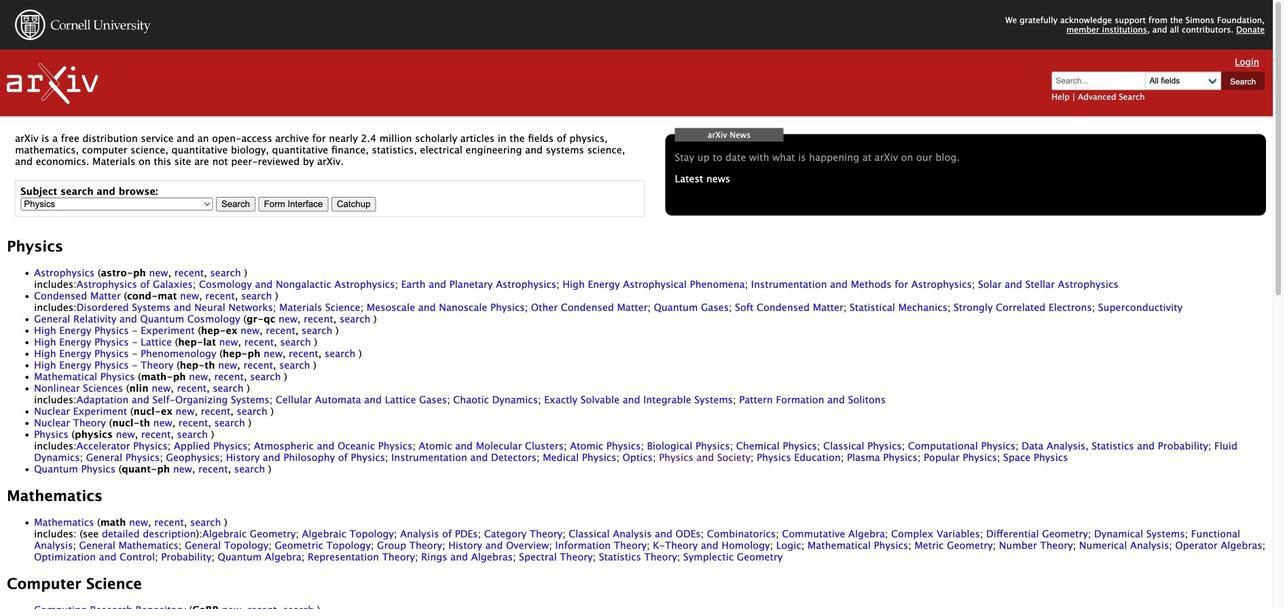 Task type: describe. For each thing, give the bounding box(es) containing it.
arxiv logo image
[[7, 63, 98, 104]]

cornell university image
[[15, 10, 151, 40]]



Task type: vqa. For each thing, say whether or not it's contained in the screenshot.
arxiv logo
yes



Task type: locate. For each thing, give the bounding box(es) containing it.
Search term or terms text field
[[1052, 72, 1154, 90]]

None search field
[[15, 180, 645, 217]]

None submit
[[259, 197, 328, 212], [332, 197, 376, 212], [259, 197, 328, 212], [332, 197, 376, 212]]

None button
[[216, 197, 256, 212]]



